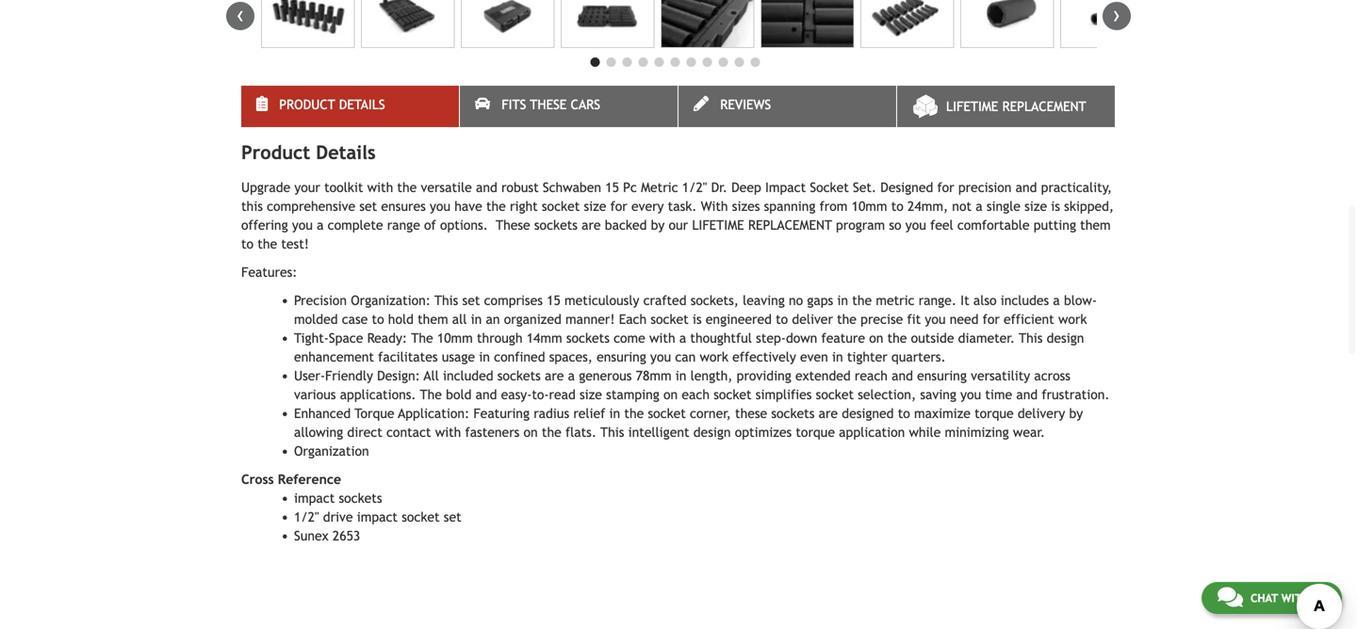 Task type: describe. For each thing, give the bounding box(es) containing it.
reviews link
[[679, 86, 896, 127]]

effectively
[[732, 350, 796, 365]]

all
[[452, 312, 467, 327]]

them inside features: precision organization: this set comprises 15 meticulously crafted sockets, leaving no gaps in the metric range. it also includes a blow- molded case to hold them all in an organized manner! each socket is engineered to deliver the precise fit you need for efficient work tight-space ready: the 10mm through 14mm sockets come with a thoughtful step-down feature on the outside diameter. this design enhancement facilitates usage in confined spaces, ensuring you can work effectively even in tighter quarters. user-friendly design: all included sockets are a generous 78mm in length, providing extended reach and ensuring versatility across various applications. the bold and easy-to-read size stamping on each socket simplifies socket selection, saving you time and frustration. enhanced torque application: featuring radius relief in the socket corner, these sockets are designed to maximize torque delivery by allowing direct contact with fasteners on the flats. this intelligent design optimizes torque application while minimizing wear. organization
[[418, 312, 448, 327]]

6 es#2839106 - 010393sch01a - schwaben 15 pc metric 1/2" dr. deep impact socket set - schwaben professional quality 10mm thru 24mm deep set in a sturdy blow molded case. - schwaben - audi bmw volkswagen mercedes benz mini porsche image from the left
[[761, 0, 854, 48]]

in down through
[[479, 350, 490, 365]]

enhancement
[[294, 350, 374, 365]]

us
[[1313, 592, 1326, 605]]

optimizes
[[735, 425, 792, 440]]

socket down crafted
[[651, 312, 689, 327]]

sizes
[[732, 199, 760, 214]]

precision
[[958, 180, 1012, 195]]

0 vertical spatial this
[[434, 293, 458, 308]]

the down stamping
[[624, 406, 644, 421]]

2653
[[333, 529, 360, 544]]

7 es#2839106 - 010393sch01a - schwaben 15 pc metric 1/2" dr. deep impact socket set - schwaben professional quality 10mm thru 24mm deep set in a sturdy blow molded case. - schwaben - audi bmw volkswagen mercedes benz mini porsche image from the left
[[860, 0, 954, 48]]

0 horizontal spatial are
[[545, 369, 564, 384]]

come
[[614, 331, 645, 346]]

product details link
[[241, 86, 459, 127]]

step-
[[756, 331, 786, 346]]

the down the radius
[[542, 425, 561, 440]]

putting
[[1034, 218, 1076, 233]]

facilitates
[[378, 350, 438, 365]]

by inside features: precision organization: this set comprises 15 meticulously crafted sockets, leaving no gaps in the metric range. it also includes a blow- molded case to hold them all in an organized manner! each socket is engineered to deliver the precise fit you need for efficient work tight-space ready: the 10mm through 14mm sockets come with a thoughtful step-down feature on the outside diameter. this design enhancement facilitates usage in confined spaces, ensuring you can work effectively even in tighter quarters. user-friendly design: all included sockets are a generous 78mm in length, providing extended reach and ensuring versatility across various applications. the bold and easy-to-read size stamping on each socket simplifies socket selection, saving you time and frustration. enhanced torque application: featuring radius relief in the socket corner, these sockets are designed to maximize torque delivery by allowing direct contact with fasteners on the flats. this intelligent design optimizes torque application while minimizing wear. organization
[[1069, 406, 1083, 421]]

contact
[[386, 425, 431, 440]]

space
[[329, 331, 363, 346]]

› link
[[1103, 2, 1131, 30]]

2 es#2839106 - 010393sch01a - schwaben 15 pc metric 1/2" dr. deep impact socket set - schwaben professional quality 10mm thru 24mm deep set in a sturdy blow molded case. - schwaben - audi bmw volkswagen mercedes benz mini porsche image from the left
[[361, 0, 455, 48]]

these inside fits these cars link
[[530, 97, 567, 112]]

while
[[909, 425, 941, 440]]

an
[[486, 312, 500, 327]]

are inside the upgrade your toolkit with the versatile and robust schwaben 15 pc metric 1/2" dr. deep impact socket set. designed for precision and practicality, this comprehensive set ensures you have the right socket size for every task. with sizes spanning from 10mm to 24mm, not a single size is skipped, offering you a complete range of options.  these sockets are backed by our lifetime replacement program so you feel comfortable putting them to the test!
[[582, 218, 601, 233]]

2 vertical spatial this
[[600, 425, 624, 440]]

1/2" inside the upgrade your toolkit with the versatile and robust schwaben 15 pc metric 1/2" dr. deep impact socket set. designed for precision and practicality, this comprehensive set ensures you have the right socket size for every task. with sizes spanning from 10mm to 24mm, not a single size is skipped, offering you a complete range of options.  these sockets are backed by our lifetime replacement program so you feel comfortable putting them to the test!
[[682, 180, 707, 195]]

test!
[[281, 237, 309, 252]]

crafted
[[643, 293, 687, 308]]

to-
[[532, 388, 549, 403]]

fits these cars
[[502, 97, 600, 112]]

5 es#2839106 - 010393sch01a - schwaben 15 pc metric 1/2" dr. deep impact socket set - schwaben professional quality 10mm thru 24mm deep set in a sturdy blow molded case. - schwaben - audi bmw volkswagen mercedes benz mini porsche image from the left
[[661, 0, 754, 48]]

toolkit
[[324, 180, 363, 195]]

1 horizontal spatial work
[[1058, 312, 1087, 327]]

is inside the upgrade your toolkit with the versatile and robust schwaben 15 pc metric 1/2" dr. deep impact socket set. designed for precision and practicality, this comprehensive set ensures you have the right socket size for every task. with sizes spanning from 10mm to 24mm, not a single size is skipped, offering you a complete range of options.  these sockets are backed by our lifetime replacement program so you feel comfortable putting them to the test!
[[1051, 199, 1060, 214]]

metric
[[641, 180, 678, 195]]

fit
[[907, 312, 921, 327]]

lifetime
[[946, 99, 998, 114]]

hold
[[388, 312, 414, 327]]

feature
[[821, 331, 865, 346]]

radius
[[534, 406, 569, 421]]

set inside the upgrade your toolkit with the versatile and robust schwaben 15 pc metric 1/2" dr. deep impact socket set. designed for precision and practicality, this comprehensive set ensures you have the right socket size for every task. with sizes spanning from 10mm to 24mm, not a single size is skipped, offering you a complete range of options.  these sockets are backed by our lifetime replacement program so you feel comfortable putting them to the test!
[[359, 199, 377, 214]]

corner,
[[690, 406, 731, 421]]

24mm,
[[908, 199, 948, 214]]

a left blow-
[[1053, 293, 1060, 308]]

1/2" inside the cross reference impact sockets 1/2" drive impact socket set sunex 2653
[[294, 510, 319, 525]]

socket inside the upgrade your toolkit with the versatile and robust schwaben 15 pc metric 1/2" dr. deep impact socket set. designed for precision and practicality, this comprehensive set ensures you have the right socket size for every task. with sizes spanning from 10mm to 24mm, not a single size is skipped, offering you a complete range of options.  these sockets are backed by our lifetime replacement program so you feel comfortable putting them to the test!
[[542, 199, 580, 214]]

chat with us link
[[1202, 582, 1342, 614]]

cross reference impact sockets 1/2" drive impact socket set sunex 2653
[[241, 472, 461, 544]]

comments image
[[1218, 586, 1243, 609]]

1 horizontal spatial on
[[664, 388, 678, 403]]

engineered
[[706, 312, 772, 327]]

with down application:
[[435, 425, 461, 440]]

reviews
[[720, 97, 771, 112]]

intelligent
[[628, 425, 689, 440]]

2 vertical spatial are
[[819, 406, 838, 421]]

need
[[950, 312, 979, 327]]

0 vertical spatial design
[[1047, 331, 1084, 346]]

to up step-
[[776, 312, 788, 327]]

0 horizontal spatial design
[[693, 425, 731, 440]]

this
[[241, 199, 263, 214]]

schwaben
[[543, 180, 601, 195]]

to down 'organization:'
[[372, 312, 384, 327]]

15 inside features: precision organization: this set comprises 15 meticulously crafted sockets, leaving no gaps in the metric range. it also includes a blow- molded case to hold them all in an organized manner! each socket is engineered to deliver the precise fit you need for efficient work tight-space ready: the 10mm through 14mm sockets come with a thoughtful step-down feature on the outside diameter. this design enhancement facilitates usage in confined spaces, ensuring you can work effectively even in tighter quarters. user-friendly design: all included sockets are a generous 78mm in length, providing extended reach and ensuring versatility across various applications. the bold and easy-to-read size stamping on each socket simplifies socket selection, saving you time and frustration. enhanced torque application: featuring radius relief in the socket corner, these sockets are designed to maximize torque delivery by allowing direct contact with fasteners on the flats. this intelligent design optimizes torque application while minimizing wear. organization
[[547, 293, 561, 308]]

application:
[[398, 406, 469, 421]]

generous
[[579, 369, 632, 384]]

maximize
[[914, 406, 971, 421]]

3 es#2839106 - 010393sch01a - schwaben 15 pc metric 1/2" dr. deep impact socket set - schwaben professional quality 10mm thru 24mm deep set in a sturdy blow molded case. - schwaben - audi bmw volkswagen mercedes benz mini porsche image from the left
[[461, 0, 554, 48]]

organized
[[504, 312, 561, 327]]

single
[[987, 199, 1021, 214]]

the
[[420, 388, 442, 403]]

tight-
[[294, 331, 329, 346]]

sockets down simplifies
[[771, 406, 815, 421]]

0 vertical spatial torque
[[975, 406, 1014, 421]]

these inside the upgrade your toolkit with the versatile and robust schwaben 15 pc metric 1/2" dr. deep impact socket set. designed for precision and practicality, this comprehensive set ensures you have the right socket size for every task. with sizes spanning from 10mm to 24mm, not a single size is skipped, offering you a complete range of options.  these sockets are backed by our lifetime replacement program so you feel comfortable putting them to the test!
[[496, 218, 530, 233]]

featuring
[[473, 406, 530, 421]]

through
[[477, 331, 523, 346]]

thoughtful
[[690, 331, 752, 346]]

1 vertical spatial for
[[610, 199, 627, 214]]

range
[[387, 218, 420, 233]]

easy-
[[501, 388, 532, 403]]

›
[[1113, 2, 1121, 27]]

0 vertical spatial product
[[279, 97, 335, 112]]

chat with us
[[1251, 592, 1326, 605]]

fits these cars link
[[460, 86, 678, 127]]

socket up these in the bottom of the page
[[714, 388, 752, 403]]

frustration.
[[1042, 388, 1110, 403]]

1 vertical spatial details
[[316, 142, 376, 164]]

0 horizontal spatial ensuring
[[597, 350, 646, 365]]

included
[[443, 369, 493, 384]]

10mm inside the upgrade your toolkit with the versatile and robust schwaben 15 pc metric 1/2" dr. deep impact socket set. designed for precision and practicality, this comprehensive set ensures you have the right socket size for every task. with sizes spanning from 10mm to 24mm, not a single size is skipped, offering you a complete range of options.  these sockets are backed by our lifetime replacement program so you feel comfortable putting them to the test!
[[852, 199, 887, 214]]

time
[[985, 388, 1012, 403]]

cross
[[241, 472, 274, 487]]

4 es#2839106 - 010393sch01a - schwaben 15 pc metric 1/2" dr. deep impact socket set - schwaben professional quality 10mm thru 24mm deep set in a sturdy blow molded case. - schwaben - audi bmw volkswagen mercedes benz mini porsche image from the left
[[561, 0, 654, 48]]

impact
[[765, 180, 806, 195]]

feel
[[930, 218, 953, 233]]

a right not
[[976, 199, 983, 214]]

the right have
[[486, 199, 506, 214]]

precision
[[294, 293, 347, 308]]

1 vertical spatial product
[[241, 142, 310, 164]]

sunex
[[294, 529, 329, 544]]

sockets inside the upgrade your toolkit with the versatile and robust schwaben 15 pc metric 1/2" dr. deep impact socket set. designed for precision and practicality, this comprehensive set ensures you have the right socket size for every task. with sizes spanning from 10mm to 24mm, not a single size is skipped, offering you a complete range of options.  these sockets are backed by our lifetime replacement program so you feel comfortable putting them to the test!
[[534, 218, 578, 233]]

to up the so
[[891, 199, 904, 214]]

reference
[[278, 472, 341, 487]]

10mm inside features: precision organization: this set comprises 15 meticulously crafted sockets, leaving no gaps in the metric range. it also includes a blow- molded case to hold them all in an organized manner! each socket is engineered to deliver the precise fit you need for efficient work tight-space ready: the 10mm through 14mm sockets come with a thoughtful step-down feature on the outside diameter. this design enhancement facilitates usage in confined spaces, ensuring you can work effectively even in tighter quarters. user-friendly design: all included sockets are a generous 78mm in length, providing extended reach and ensuring versatility across various applications. the bold and easy-to-read size stamping on each socket simplifies socket selection, saving you time and frustration. enhanced torque application: featuring radius relief in the socket corner, these sockets are designed to maximize torque delivery by allowing direct contact with fasteners on the flats. this intelligent design optimizes torque application while minimizing wear. organization
[[437, 331, 473, 346]]

set inside features: precision organization: this set comprises 15 meticulously crafted sockets, leaving no gaps in the metric range. it also includes a blow- molded case to hold them all in an organized manner! each socket is engineered to deliver the precise fit you need for efficient work tight-space ready: the 10mm through 14mm sockets come with a thoughtful step-down feature on the outside diameter. this design enhancement facilitates usage in confined spaces, ensuring you can work effectively even in tighter quarters. user-friendly design: all included sockets are a generous 78mm in length, providing extended reach and ensuring versatility across various applications. the bold and easy-to-read size stamping on each socket simplifies socket selection, saving you time and frustration. enhanced torque application: featuring radius relief in the socket corner, these sockets are designed to maximize torque delivery by allowing direct contact with fasteners on the flats. this intelligent design optimizes torque application while minimizing wear. organization
[[462, 293, 480, 308]]

can
[[675, 350, 696, 365]]

78mm
[[636, 369, 672, 384]]

the down precise
[[887, 331, 907, 346]]

usage
[[442, 350, 475, 365]]

offering
[[241, 218, 288, 233]]

sockets inside the cross reference impact sockets 1/2" drive impact socket set sunex 2653
[[339, 491, 382, 506]]

right
[[510, 199, 538, 214]]

stamping
[[606, 388, 660, 403]]

1 horizontal spatial impact
[[357, 510, 398, 525]]

2 horizontal spatial on
[[869, 331, 883, 346]]

our
[[669, 218, 688, 233]]

to down selection,
[[898, 406, 910, 421]]

upgrade your toolkit with the versatile and robust schwaben 15 pc metric 1/2" dr. deep impact socket set. designed for precision and practicality, this comprehensive set ensures you have the right socket size for every task. with sizes spanning from 10mm to 24mm, not a single size is skipped, offering you a complete range of options.  these sockets are backed by our lifetime replacement program so you feel comfortable putting them to the test!
[[241, 180, 1114, 252]]

you right the so
[[905, 218, 926, 233]]



Task type: locate. For each thing, give the bounding box(es) containing it.
0 vertical spatial by
[[651, 218, 665, 233]]

0 horizontal spatial 10mm
[[437, 331, 473, 346]]

complete
[[328, 218, 383, 233]]

socket up intelligent on the bottom of page
[[648, 406, 686, 421]]

wear.
[[1013, 425, 1045, 440]]

efficient
[[1004, 312, 1054, 327]]

2 horizontal spatial set
[[462, 293, 480, 308]]

them left all at left
[[418, 312, 448, 327]]

8 es#2839106 - 010393sch01a - schwaben 15 pc metric 1/2" dr. deep impact socket set - schwaben professional quality 10mm thru 24mm deep set in a sturdy blow molded case. - schwaben - audi bmw volkswagen mercedes benz mini porsche image from the left
[[960, 0, 1054, 48]]

task.
[[668, 199, 697, 214]]

minimizing
[[945, 425, 1009, 440]]

confined
[[494, 350, 545, 365]]

application
[[839, 425, 905, 440]]

0 vertical spatial for
[[937, 180, 954, 195]]

leaving
[[743, 293, 785, 308]]

read
[[549, 388, 576, 403]]

lifetime
[[692, 218, 744, 233]]

metric
[[876, 293, 915, 308]]

these
[[735, 406, 767, 421]]

size inside features: precision organization: this set comprises 15 meticulously crafted sockets, leaving no gaps in the metric range. it also includes a blow- molded case to hold them all in an organized manner! each socket is engineered to deliver the precise fit you need for efficient work tight-space ready: the 10mm through 14mm sockets come with a thoughtful step-down feature on the outside diameter. this design enhancement facilitates usage in confined spaces, ensuring you can work effectively even in tighter quarters. user-friendly design: all included sockets are a generous 78mm in length, providing extended reach and ensuring versatility across various applications. the bold and easy-to-read size stamping on each socket simplifies socket selection, saving you time and frustration. enhanced torque application: featuring radius relief in the socket corner, these sockets are designed to maximize torque delivery by allowing direct contact with fasteners on the flats. this intelligent design optimizes torque application while minimizing wear. organization
[[580, 388, 602, 403]]

product details up toolkit
[[279, 97, 385, 112]]

for
[[937, 180, 954, 195], [610, 199, 627, 214], [983, 312, 1000, 327]]

work down blow-
[[1058, 312, 1087, 327]]

10mm down set.
[[852, 199, 887, 214]]

these
[[530, 97, 567, 112], [496, 218, 530, 233]]

enhanced
[[294, 406, 351, 421]]

and up delivery on the right of the page
[[1016, 388, 1038, 403]]

length,
[[691, 369, 733, 384]]

design up across
[[1047, 331, 1084, 346]]

1 vertical spatial 10mm
[[437, 331, 473, 346]]

1 horizontal spatial is
[[1051, 199, 1060, 214]]

by left "our"
[[651, 218, 665, 233]]

sockets down manner!
[[566, 331, 610, 346]]

these right fits at the top
[[530, 97, 567, 112]]

sockets down "right" at the top left of the page
[[534, 218, 578, 233]]

0 vertical spatial impact
[[294, 491, 335, 506]]

1 vertical spatial set
[[462, 293, 480, 308]]

a up can
[[679, 331, 686, 346]]

ensuring down the come
[[597, 350, 646, 365]]

direct
[[347, 425, 382, 440]]

is inside features: precision organization: this set comprises 15 meticulously crafted sockets, leaving no gaps in the metric range. it also includes a blow- molded case to hold them all in an organized manner! each socket is engineered to deliver the precise fit you need for efficient work tight-space ready: the 10mm through 14mm sockets come with a thoughtful step-down feature on the outside diameter. this design enhancement facilitates usage in confined spaces, ensuring you can work effectively even in tighter quarters. user-friendly design: all included sockets are a generous 78mm in length, providing extended reach and ensuring versatility across various applications. the bold and easy-to-read size stamping on each socket simplifies socket selection, saving you time and frustration. enhanced torque application: featuring radius relief in the socket corner, these sockets are designed to maximize torque delivery by allowing direct contact with fasteners on the flats. this intelligent design optimizes torque application while minimizing wear. organization
[[693, 312, 702, 327]]

by down 'frustration.' at the right
[[1069, 406, 1083, 421]]

9 es#2839106 - 010393sch01a - schwaben 15 pc metric 1/2" dr. deep impact socket set - schwaben professional quality 10mm thru 24mm deep set in a sturdy blow molded case. - schwaben - audi bmw volkswagen mercedes benz mini porsche image from the left
[[1060, 0, 1154, 48]]

this down relief
[[600, 425, 624, 440]]

1 vertical spatial work
[[700, 350, 728, 365]]

reach
[[855, 369, 888, 384]]

work
[[1058, 312, 1087, 327], [700, 350, 728, 365]]

1 vertical spatial are
[[545, 369, 564, 384]]

with
[[367, 180, 393, 195], [649, 331, 675, 346], [435, 425, 461, 440], [1281, 592, 1309, 605]]

molded
[[294, 312, 338, 327]]

torque down simplifies
[[796, 425, 835, 440]]

0 horizontal spatial torque
[[796, 425, 835, 440]]

drive
[[323, 510, 353, 525]]

1 vertical spatial torque
[[796, 425, 835, 440]]

delivery
[[1018, 406, 1065, 421]]

0 vertical spatial are
[[582, 218, 601, 233]]

set
[[359, 199, 377, 214], [462, 293, 480, 308], [444, 510, 461, 525]]

from
[[820, 199, 848, 214]]

various
[[294, 388, 336, 403]]

for up not
[[937, 180, 954, 195]]

meticulously
[[565, 293, 639, 308]]

15 inside the upgrade your toolkit with the versatile and robust schwaben 15 pc metric 1/2" dr. deep impact socket set. designed for precision and practicality, this comprehensive set ensures you have the right socket size for every task. with sizes spanning from 10mm to 24mm, not a single size is skipped, offering you a complete range of options.  these sockets are backed by our lifetime replacement program so you feel comfortable putting them to the test!
[[605, 180, 619, 195]]

you down range.
[[925, 312, 946, 327]]

size up "putting"
[[1025, 199, 1047, 214]]

them
[[1080, 218, 1111, 233], [418, 312, 448, 327]]

1 horizontal spatial torque
[[975, 406, 1014, 421]]

features:
[[241, 265, 297, 280]]

0 vertical spatial 1/2"
[[682, 180, 707, 195]]

program
[[836, 218, 885, 233]]

0 vertical spatial details
[[339, 97, 385, 112]]

socket down schwaben
[[542, 199, 580, 214]]

1/2"
[[682, 180, 707, 195], [294, 510, 319, 525]]

0 horizontal spatial set
[[359, 199, 377, 214]]

15 up organized
[[547, 293, 561, 308]]

0 horizontal spatial on
[[524, 425, 538, 440]]

sockets,
[[691, 293, 739, 308]]

friendly
[[325, 369, 373, 384]]

range.
[[919, 293, 957, 308]]

with inside the upgrade your toolkit with the versatile and robust schwaben 15 pc metric 1/2" dr. deep impact socket set. designed for precision and practicality, this comprehensive set ensures you have the right socket size for every task. with sizes spanning from 10mm to 24mm, not a single size is skipped, offering you a complete range of options.  these sockets are backed by our lifetime replacement program so you feel comfortable putting them to the test!
[[367, 180, 393, 195]]

1 horizontal spatial this
[[600, 425, 624, 440]]

replacement
[[1002, 99, 1086, 114]]

0 vertical spatial ensuring
[[597, 350, 646, 365]]

1 vertical spatial them
[[418, 312, 448, 327]]

1 vertical spatial by
[[1069, 406, 1083, 421]]

lifetime replacement link
[[897, 86, 1115, 127]]

ensuring up saving on the bottom
[[917, 369, 967, 384]]

1 vertical spatial ensuring
[[917, 369, 967, 384]]

0 vertical spatial is
[[1051, 199, 1060, 214]]

1 vertical spatial is
[[693, 312, 702, 327]]

with left us
[[1281, 592, 1309, 605]]

the up precise
[[852, 293, 872, 308]]

replacement
[[748, 218, 832, 233]]

and up the featuring
[[476, 388, 497, 403]]

0 horizontal spatial for
[[610, 199, 627, 214]]

socket down extended
[[816, 388, 854, 403]]

2 horizontal spatial are
[[819, 406, 838, 421]]

1 horizontal spatial by
[[1069, 406, 1083, 421]]

flats.
[[565, 425, 597, 440]]

set inside the cross reference impact sockets 1/2" drive impact socket set sunex 2653
[[444, 510, 461, 525]]

designed
[[842, 406, 894, 421]]

0 horizontal spatial 1/2"
[[294, 510, 319, 525]]

are left backed
[[582, 218, 601, 233]]

a down the spaces,
[[568, 369, 575, 384]]

1 horizontal spatial them
[[1080, 218, 1111, 233]]

on down the radius
[[524, 425, 538, 440]]

designed
[[880, 180, 933, 195]]

1 horizontal spatial set
[[444, 510, 461, 525]]

selection,
[[858, 388, 916, 403]]

the up ensures
[[397, 180, 417, 195]]

to down the offering
[[241, 237, 254, 252]]

design down corner,
[[693, 425, 731, 440]]

0 vertical spatial set
[[359, 199, 377, 214]]

with up can
[[649, 331, 675, 346]]

sockets down confined
[[497, 369, 541, 384]]

each
[[619, 312, 647, 327]]

the down the offering
[[258, 237, 277, 252]]

by inside the upgrade your toolkit with the versatile and robust schwaben 15 pc metric 1/2" dr. deep impact socket set. designed for precision and practicality, this comprehensive set ensures you have the right socket size for every task. with sizes spanning from 10mm to 24mm, not a single size is skipped, offering you a complete range of options.  these sockets are backed by our lifetime replacement program so you feel comfortable putting them to the test!
[[651, 218, 665, 233]]

you up the test!
[[292, 218, 313, 233]]

in
[[837, 293, 848, 308], [471, 312, 482, 327], [479, 350, 490, 365], [832, 350, 843, 365], [676, 369, 687, 384], [609, 406, 620, 421]]

them down skipped, on the right of the page
[[1080, 218, 1111, 233]]

them inside the upgrade your toolkit with the versatile and robust schwaben 15 pc metric 1/2" dr. deep impact socket set. designed for precision and practicality, this comprehensive set ensures you have the right socket size for every task. with sizes spanning from 10mm to 24mm, not a single size is skipped, offering you a complete range of options.  these sockets are backed by our lifetime replacement program so you feel comfortable putting them to the test!
[[1080, 218, 1111, 233]]

pc
[[623, 180, 637, 195]]

organization
[[294, 444, 369, 459]]

ensuring
[[597, 350, 646, 365], [917, 369, 967, 384]]

socket inside the cross reference impact sockets 1/2" drive impact socket set sunex 2653
[[402, 510, 440, 525]]

1 horizontal spatial are
[[582, 218, 601, 233]]

1 es#2839106 - 010393sch01a - schwaben 15 pc metric 1/2" dr. deep impact socket set - schwaben professional quality 10mm thru 24mm deep set in a sturdy blow molded case. - schwaben - audi bmw volkswagen mercedes benz mini porsche image from the left
[[261, 0, 355, 48]]

torque
[[355, 406, 394, 421]]

versatile
[[421, 180, 472, 195]]

impact up 2653
[[357, 510, 398, 525]]

0 vertical spatial product details
[[279, 97, 385, 112]]

for up backed
[[610, 199, 627, 214]]

0 horizontal spatial them
[[418, 312, 448, 327]]

versatility
[[971, 369, 1030, 384]]

extended
[[795, 369, 851, 384]]

1 vertical spatial 1/2"
[[294, 510, 319, 525]]

is up "putting"
[[1051, 199, 1060, 214]]

torque
[[975, 406, 1014, 421], [796, 425, 835, 440]]

you left time
[[960, 388, 981, 403]]

socket
[[810, 180, 849, 195]]

2 horizontal spatial for
[[983, 312, 1000, 327]]

0 horizontal spatial work
[[700, 350, 728, 365]]

1 horizontal spatial ensuring
[[917, 369, 967, 384]]

socket right drive
[[402, 510, 440, 525]]

and
[[476, 180, 497, 195], [1016, 180, 1037, 195], [892, 369, 913, 384], [476, 388, 497, 403], [1016, 388, 1038, 403]]

your
[[294, 180, 320, 195]]

comfortable
[[957, 218, 1030, 233]]

15
[[605, 180, 619, 195], [547, 293, 561, 308]]

2 vertical spatial for
[[983, 312, 1000, 327]]

you down the versatile
[[430, 199, 451, 214]]

size down schwaben
[[584, 199, 606, 214]]

and up single on the top of the page
[[1016, 180, 1037, 195]]

0 horizontal spatial by
[[651, 218, 665, 233]]

allowing
[[294, 425, 343, 440]]

1/2" up task.
[[682, 180, 707, 195]]

a down the comprehensive
[[317, 218, 324, 233]]

in down can
[[676, 369, 687, 384]]

1 vertical spatial design
[[693, 425, 731, 440]]

0 horizontal spatial impact
[[294, 491, 335, 506]]

this down efficient
[[1019, 331, 1043, 346]]

also
[[973, 293, 997, 308]]

details
[[339, 97, 385, 112], [316, 142, 376, 164]]

across
[[1034, 369, 1071, 384]]

practicality,
[[1041, 180, 1112, 195]]

0 horizontal spatial 15
[[547, 293, 561, 308]]

deliver
[[792, 312, 833, 327]]

1 vertical spatial impact
[[357, 510, 398, 525]]

2 horizontal spatial this
[[1019, 331, 1043, 346]]

for inside features: precision organization: this set comprises 15 meticulously crafted sockets, leaving no gaps in the metric range. it also includes a blow- molded case to hold them all in an organized manner! each socket is engineered to deliver the precise fit you need for efficient work tight-space ready: the 10mm through 14mm sockets come with a thoughtful step-down feature on the outside diameter. this design enhancement facilitates usage in confined spaces, ensuring you can work effectively even in tighter quarters. user-friendly design: all included sockets are a generous 78mm in length, providing extended reach and ensuring versatility across various applications. the bold and easy-to-read size stamping on each socket simplifies socket selection, saving you time and frustration. enhanced torque application: featuring radius relief in the socket corner, these sockets are designed to maximize torque delivery by allowing direct contact with fasteners on the flats. this intelligent design optimizes torque application while minimizing wear. organization
[[983, 312, 1000, 327]]

diameter.
[[958, 331, 1015, 346]]

each
[[682, 388, 710, 403]]

product details up your
[[241, 142, 376, 164]]

1/2" up sunex
[[294, 510, 319, 525]]

impact down reference
[[294, 491, 335, 506]]

1 vertical spatial these
[[496, 218, 530, 233]]

1 vertical spatial on
[[664, 388, 678, 403]]

gaps
[[807, 293, 833, 308]]

15 left pc on the top left
[[605, 180, 619, 195]]

0 vertical spatial work
[[1058, 312, 1087, 327]]

are up read
[[545, 369, 564, 384]]

in down feature
[[832, 350, 843, 365]]

0 vertical spatial 15
[[605, 180, 619, 195]]

for up the diameter.
[[983, 312, 1000, 327]]

this up all at left
[[434, 293, 458, 308]]

fits
[[502, 97, 526, 112]]

even
[[800, 350, 828, 365]]

1 horizontal spatial 1/2"
[[682, 180, 707, 195]]

2 vertical spatial on
[[524, 425, 538, 440]]

and up have
[[476, 180, 497, 195]]

you up 78mm at the bottom left of the page
[[650, 350, 671, 365]]

0 horizontal spatial is
[[693, 312, 702, 327]]

2 vertical spatial set
[[444, 510, 461, 525]]

on left "each"
[[664, 388, 678, 403]]

is down sockets,
[[693, 312, 702, 327]]

1 horizontal spatial design
[[1047, 331, 1084, 346]]

sockets
[[534, 218, 578, 233], [566, 331, 610, 346], [497, 369, 541, 384], [771, 406, 815, 421], [339, 491, 382, 506]]

work up length,
[[700, 350, 728, 365]]

0 vertical spatial on
[[869, 331, 883, 346]]

every
[[631, 199, 664, 214]]

case
[[342, 312, 368, 327]]

on down precise
[[869, 331, 883, 346]]

no
[[789, 293, 803, 308]]

in left an
[[471, 312, 482, 327]]

upgrade
[[241, 180, 290, 195]]

the up feature
[[837, 312, 857, 327]]

includes
[[1001, 293, 1049, 308]]

1 vertical spatial product details
[[241, 142, 376, 164]]

0 vertical spatial these
[[530, 97, 567, 112]]

size up relief
[[580, 388, 602, 403]]

relief
[[573, 406, 605, 421]]

1 horizontal spatial 15
[[605, 180, 619, 195]]

in right gaps
[[837, 293, 848, 308]]

product up upgrade
[[241, 142, 310, 164]]

are down extended
[[819, 406, 838, 421]]

0 vertical spatial 10mm
[[852, 199, 887, 214]]

in right relief
[[609, 406, 620, 421]]

10mm up usage
[[437, 331, 473, 346]]

0 horizontal spatial this
[[434, 293, 458, 308]]

deep
[[731, 180, 761, 195]]

0 vertical spatial them
[[1080, 218, 1111, 233]]

1 vertical spatial this
[[1019, 331, 1043, 346]]

1 horizontal spatial for
[[937, 180, 954, 195]]

es#2839106 - 010393sch01a - schwaben 15 pc metric 1/2" dr. deep impact socket set - schwaben professional quality 10mm thru 24mm deep set in a sturdy blow molded case. - schwaben - audi bmw volkswagen mercedes benz mini porsche image
[[261, 0, 355, 48], [361, 0, 455, 48], [461, 0, 554, 48], [561, 0, 654, 48], [661, 0, 754, 48], [761, 0, 854, 48], [860, 0, 954, 48], [960, 0, 1054, 48], [1060, 0, 1154, 48]]

sockets up drive
[[339, 491, 382, 506]]

with up ensures
[[367, 180, 393, 195]]

1 horizontal spatial 10mm
[[852, 199, 887, 214]]

and up selection,
[[892, 369, 913, 384]]

by
[[651, 218, 665, 233], [1069, 406, 1083, 421]]

have
[[454, 199, 482, 214]]

product up your
[[279, 97, 335, 112]]

ready: the
[[367, 331, 433, 346]]

10mm
[[852, 199, 887, 214], [437, 331, 473, 346]]

this
[[434, 293, 458, 308], [1019, 331, 1043, 346], [600, 425, 624, 440]]

it
[[961, 293, 969, 308]]

these down "right" at the top left of the page
[[496, 218, 530, 233]]

1 vertical spatial 15
[[547, 293, 561, 308]]

all
[[424, 369, 439, 384]]

torque down time
[[975, 406, 1014, 421]]



Task type: vqa. For each thing, say whether or not it's contained in the screenshot.
Your
yes



